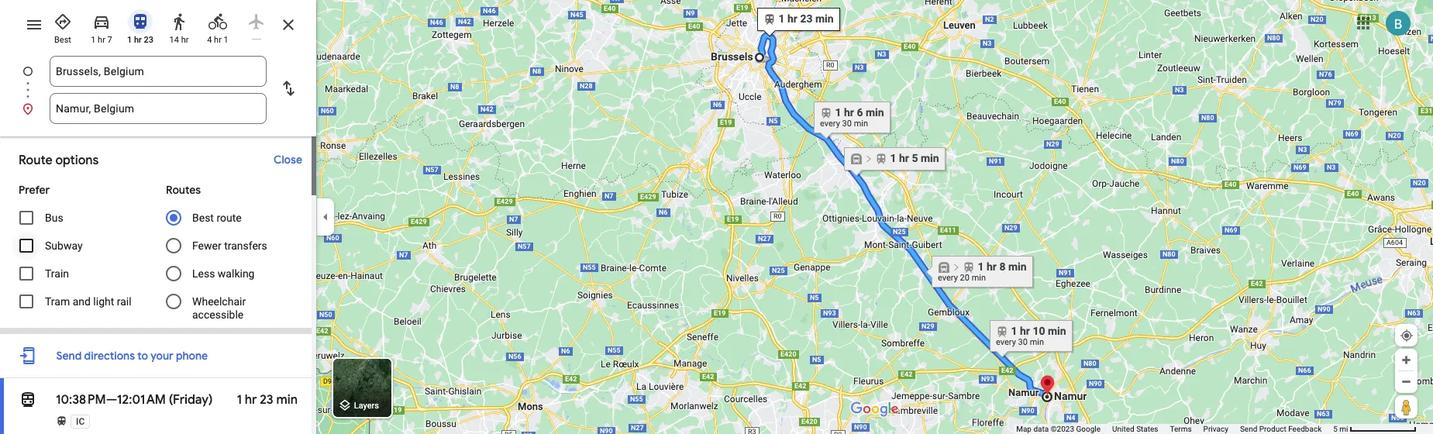 Task type: vqa. For each thing, say whether or not it's contained in the screenshot.
trips
no



Task type: describe. For each thing, give the bounding box(es) containing it.
footer inside google maps element
[[1016, 424, 1333, 434]]

1 for 1 hr 23 min
[[237, 392, 242, 408]]

12:01 am
[[117, 392, 166, 408]]

1 inside option
[[224, 35, 229, 45]]

4
[[207, 35, 212, 45]]

directions
[[84, 349, 135, 363]]

walking image
[[170, 12, 188, 31]]

close
[[274, 153, 302, 167]]

reverse starting point and destination image
[[279, 79, 298, 98]]

5 mi
[[1333, 425, 1348, 433]]

send directions to your phone
[[56, 349, 208, 363]]

14 hr radio
[[163, 6, 195, 46]]

(friday)
[[169, 392, 213, 408]]

transit image inside 1 hr 23 radio
[[131, 12, 150, 31]]

bus
[[45, 212, 63, 224]]

cycling image
[[209, 12, 227, 31]]

send for send directions to your phone
[[56, 349, 82, 363]]

none radio inside google maps element
[[240, 6, 273, 40]]

hr for 4 hr 1
[[214, 35, 222, 45]]

train
[[45, 267, 69, 280]]

10:38 pm
[[56, 392, 106, 408]]

zoom in image
[[1401, 354, 1412, 366]]

subway
[[45, 240, 83, 252]]

2 list item from the top
[[0, 93, 316, 124]]

show your location image
[[1400, 329, 1414, 343]]

directions main content
[[0, 0, 316, 434]]

routes
[[166, 183, 201, 197]]

mi
[[1340, 425, 1348, 433]]

light
[[93, 295, 114, 308]]

and
[[73, 295, 91, 308]]

united
[[1112, 425, 1135, 433]]

privacy button
[[1203, 424, 1229, 434]]


[[19, 389, 37, 411]]

send product feedback button
[[1240, 424, 1322, 434]]

less walking
[[192, 267, 255, 280]]

1 hr 7 radio
[[85, 6, 118, 46]]

10:38 pm — 12:01 am (friday)
[[56, 392, 213, 408]]

united states button
[[1112, 424, 1158, 434]]

map data ©2023 google
[[1016, 425, 1101, 433]]

hr for 1 hr 7
[[98, 35, 105, 45]]

flights image
[[247, 12, 266, 31]]

none field destination namur, belgium
[[56, 93, 260, 124]]

best route
[[192, 212, 242, 224]]

states
[[1136, 425, 1158, 433]]

best travel modes image
[[53, 12, 72, 31]]

prefer bus
[[19, 183, 63, 224]]

23 for 1 hr 23 min
[[260, 392, 273, 408]]

transit image inside directions 'main content'
[[19, 389, 37, 411]]

layers
[[354, 401, 379, 411]]

4 hr 1
[[207, 35, 229, 45]]

close button
[[266, 146, 310, 174]]

transfers
[[224, 240, 267, 252]]

zoom out image
[[1401, 376, 1412, 388]]

prefer
[[19, 183, 50, 197]]

hr for 14 hr
[[181, 35, 189, 45]]

best for best
[[54, 35, 71, 45]]

1 for 1 hr 23
[[127, 35, 132, 45]]

google maps element
[[0, 0, 1433, 434]]

5
[[1333, 425, 1338, 433]]



Task type: locate. For each thing, give the bounding box(es) containing it.
1 none field from the top
[[56, 56, 260, 87]]

route options
[[19, 153, 99, 168]]

privacy
[[1203, 425, 1229, 433]]

0 horizontal spatial transit image
[[19, 389, 37, 411]]

best down best travel modes icon
[[54, 35, 71, 45]]

rail
[[117, 295, 131, 308]]

send inside directions 'main content'
[[56, 349, 82, 363]]

list inside google maps element
[[0, 56, 316, 124]]

Destination Namur, Belgium field
[[56, 99, 260, 118]]

footer containing map data ©2023 google
[[1016, 424, 1333, 434]]

1 hr 23
[[127, 35, 154, 45]]

1 list item from the top
[[0, 56, 316, 105]]

route
[[19, 153, 52, 168]]

your
[[151, 349, 173, 363]]

phone
[[176, 349, 208, 363]]

google
[[1076, 425, 1101, 433]]

23 for 1 hr 23
[[144, 35, 154, 45]]

1 hr 7
[[91, 35, 112, 45]]

©2023
[[1051, 425, 1074, 433]]

1 hr 23 min
[[237, 392, 298, 408]]

23 left min
[[260, 392, 273, 408]]

2 none field from the top
[[56, 93, 260, 124]]

1 inside directions 'main content'
[[237, 392, 242, 408]]

1 horizontal spatial send
[[1240, 425, 1258, 433]]

wheelchair accessible
[[192, 295, 246, 321]]

1 right 4
[[224, 35, 229, 45]]

None field
[[56, 56, 260, 87], [56, 93, 260, 124]]

hr inside directions 'main content'
[[245, 392, 257, 408]]

hr for 1 hr 23 min
[[245, 392, 257, 408]]

collapse side panel image
[[317, 209, 334, 226]]

1 vertical spatial transit image
[[19, 389, 37, 411]]

Starting point Brussels, Belgium field
[[56, 62, 260, 81]]

hr for 1 hr 23
[[134, 35, 142, 45]]

5 mi button
[[1333, 425, 1417, 433]]

0 horizontal spatial send
[[56, 349, 82, 363]]

to
[[137, 349, 148, 363]]

list
[[0, 56, 316, 124]]

23
[[144, 35, 154, 45], [260, 392, 273, 408]]

tram and light rail
[[45, 295, 131, 308]]

hr left min
[[245, 392, 257, 408]]

0 vertical spatial none field
[[56, 56, 260, 87]]

Best radio
[[47, 6, 79, 46]]

terms
[[1170, 425, 1192, 433]]

1 right 7
[[127, 35, 132, 45]]

send directions to your phone button
[[48, 340, 216, 371]]

min
[[276, 392, 298, 408]]

1 vertical spatial best
[[192, 212, 214, 224]]

hr right 14
[[181, 35, 189, 45]]

none field down 14
[[56, 56, 260, 87]]

show street view coverage image
[[1395, 395, 1418, 419]]

1 vertical spatial 23
[[260, 392, 273, 408]]

send for send product feedback
[[1240, 425, 1258, 433]]

tram
[[45, 295, 70, 308]]

send product feedback
[[1240, 425, 1322, 433]]

23 inside directions 'main content'
[[260, 392, 273, 408]]

list item down starting point brussels, belgium field
[[0, 93, 316, 124]]

train image
[[56, 415, 67, 427]]

ic
[[76, 416, 85, 427]]

hr right 4
[[214, 35, 222, 45]]

driving image
[[92, 12, 111, 31]]

transit image left "10:38 pm"
[[19, 389, 37, 411]]

1 horizontal spatial best
[[192, 212, 214, 224]]

transit image
[[131, 12, 150, 31], [19, 389, 37, 411]]

map
[[1016, 425, 1032, 433]]

23 left 14
[[144, 35, 154, 45]]

1 left 7
[[91, 35, 96, 45]]

1 horizontal spatial transit image
[[131, 12, 150, 31]]

best for best route
[[192, 212, 214, 224]]

23 inside radio
[[144, 35, 154, 45]]

feedback
[[1288, 425, 1322, 433]]

best
[[54, 35, 71, 45], [192, 212, 214, 224]]

list item down 14
[[0, 56, 316, 105]]

none field starting point brussels, belgium
[[56, 56, 260, 87]]

wheelchair
[[192, 295, 246, 308]]

0 horizontal spatial 23
[[144, 35, 154, 45]]

transit image containing 
[[19, 389, 37, 411]]

close directions image
[[279, 16, 298, 34]]

send left the product on the right
[[1240, 425, 1258, 433]]

best inside directions 'main content'
[[192, 212, 214, 224]]

1 left min
[[237, 392, 242, 408]]

14 hr
[[169, 35, 189, 45]]

1 vertical spatial send
[[1240, 425, 1258, 433]]

hr left 7
[[98, 35, 105, 45]]

terms button
[[1170, 424, 1192, 434]]

best left 'route'
[[192, 212, 214, 224]]

0 vertical spatial transit image
[[131, 12, 150, 31]]

0 vertical spatial send
[[56, 349, 82, 363]]

0 horizontal spatial best
[[54, 35, 71, 45]]

send left directions
[[56, 349, 82, 363]]

product
[[1259, 425, 1287, 433]]

4 hr 1 radio
[[202, 6, 234, 46]]

hr
[[98, 35, 105, 45], [134, 35, 142, 45], [181, 35, 189, 45], [214, 35, 222, 45], [245, 392, 257, 408]]

0 vertical spatial 23
[[144, 35, 154, 45]]

1 for 1 hr 7
[[91, 35, 96, 45]]

walking
[[218, 267, 255, 280]]

1
[[91, 35, 96, 45], [127, 35, 132, 45], [224, 35, 229, 45], [237, 392, 242, 408]]

route
[[217, 212, 242, 224]]

1 horizontal spatial 23
[[260, 392, 273, 408]]

1 hr 23 radio
[[124, 6, 157, 46]]

list item
[[0, 56, 316, 105], [0, 93, 316, 124]]

best inside option
[[54, 35, 71, 45]]

data
[[1034, 425, 1049, 433]]

transit image up 1 hr 23
[[131, 12, 150, 31]]

1 vertical spatial none field
[[56, 93, 260, 124]]

fewer transfers
[[192, 240, 267, 252]]

options
[[55, 153, 99, 168]]

none field down starting point brussels, belgium field
[[56, 93, 260, 124]]

7
[[107, 35, 112, 45]]

send
[[56, 349, 82, 363], [1240, 425, 1258, 433]]

united states
[[1112, 425, 1158, 433]]

—
[[106, 392, 117, 408]]

None radio
[[240, 6, 273, 40]]

14
[[169, 35, 179, 45]]

accessible
[[192, 308, 244, 321]]

fewer
[[192, 240, 221, 252]]

less
[[192, 267, 215, 280]]

hr right 7
[[134, 35, 142, 45]]

0 vertical spatial best
[[54, 35, 71, 45]]

footer
[[1016, 424, 1333, 434]]



